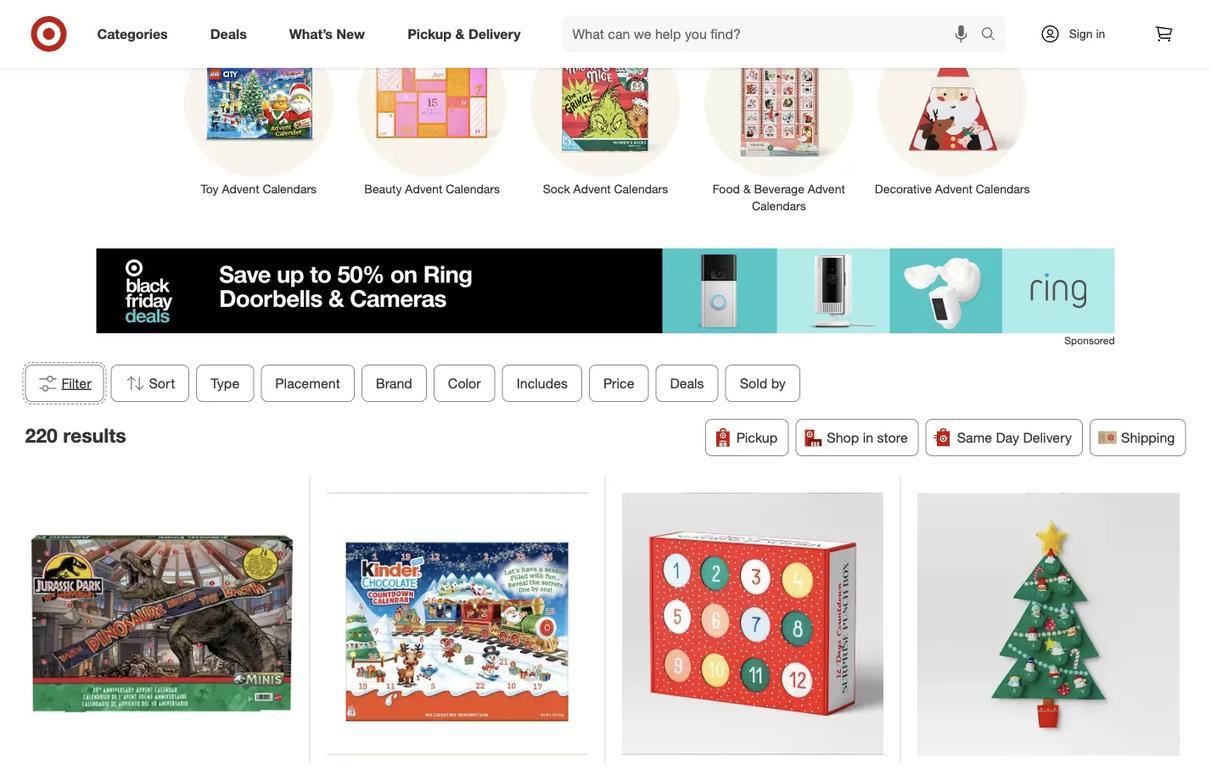 Task type: vqa. For each thing, say whether or not it's contained in the screenshot.
CALENDARS for Toy Advent Calendars
yes



Task type: locate. For each thing, give the bounding box(es) containing it.
1 vertical spatial delivery
[[1023, 430, 1072, 446]]

calendars inside beauty advent calendars link
[[446, 182, 500, 196]]

brand
[[376, 375, 412, 392]]

13"x16.5" christmas countdown punch box red - wondershop™ image
[[622, 494, 884, 755], [622, 494, 884, 755]]

0 horizontal spatial pickup
[[408, 26, 452, 42]]

2 advent from the left
[[405, 182, 443, 196]]

deals inside deals button
[[670, 375, 704, 392]]

same day delivery button
[[926, 419, 1083, 457]]

1 vertical spatial &
[[743, 182, 751, 196]]

sign
[[1069, 26, 1093, 41]]

calendars for toy advent calendars
[[263, 182, 317, 196]]

1 horizontal spatial pickup
[[737, 430, 778, 446]]

new
[[336, 26, 365, 42]]

kinder holiday milk chocolate countdown calendar - 4.4oz image
[[327, 494, 588, 755], [327, 494, 588, 755]]

delivery inside button
[[1023, 430, 1072, 446]]

advent right toy
[[222, 182, 259, 196]]

pickup down sold by button
[[737, 430, 778, 446]]

sock advent calendars
[[543, 182, 668, 196]]

1 advent from the left
[[222, 182, 259, 196]]

in
[[1096, 26, 1105, 41], [863, 430, 873, 446]]

0 vertical spatial &
[[455, 26, 465, 42]]

shipping button
[[1090, 419, 1186, 457]]

decorative advent calendars link
[[866, 25, 1039, 198]]

31.25" featherly friends fabric tree with birds hanging christmas countdown calendar green - wondershop™ image
[[917, 494, 1180, 756], [917, 494, 1180, 756]]

in right sign
[[1096, 26, 1105, 41]]

advertisement region
[[96, 249, 1115, 334]]

beverage
[[754, 182, 804, 196]]

0 horizontal spatial &
[[455, 26, 465, 42]]

calendars inside sock advent calendars link
[[614, 182, 668, 196]]

calendars
[[263, 182, 317, 196], [446, 182, 500, 196], [614, 182, 668, 196], [976, 182, 1030, 196], [752, 199, 806, 213]]

1 horizontal spatial delivery
[[1023, 430, 1072, 446]]

&
[[455, 26, 465, 42], [743, 182, 751, 196]]

deals left what's
[[210, 26, 247, 42]]

& inside food & beverage advent calendars
[[743, 182, 751, 196]]

advent for toy
[[222, 182, 259, 196]]

calendars for sock advent calendars
[[614, 182, 668, 196]]

delivery
[[468, 26, 521, 42], [1023, 430, 1072, 446]]

calendars inside 'toy advent calendars' link
[[263, 182, 317, 196]]

pickup right new
[[408, 26, 452, 42]]

0 horizontal spatial deals
[[210, 26, 247, 42]]

4 advent from the left
[[808, 182, 845, 196]]

0 vertical spatial delivery
[[468, 26, 521, 42]]

1 horizontal spatial &
[[743, 182, 751, 196]]

sock advent calendars link
[[519, 25, 692, 198]]

1 vertical spatial pickup
[[737, 430, 778, 446]]

color button
[[434, 365, 495, 402]]

0 vertical spatial pickup
[[408, 26, 452, 42]]

& for food
[[743, 182, 751, 196]]

sign in link
[[1026, 15, 1132, 53]]

pickup
[[408, 26, 452, 42], [737, 430, 778, 446]]

type button
[[196, 365, 254, 402]]

calendars inside decorative advent calendars link
[[976, 182, 1030, 196]]

5 advent from the left
[[935, 182, 973, 196]]

price
[[604, 375, 634, 392]]

What can we help you find? suggestions appear below search field
[[562, 15, 985, 53]]

advent inside beauty advent calendars link
[[405, 182, 443, 196]]

1 vertical spatial deals
[[670, 375, 704, 392]]

advent inside sock advent calendars link
[[573, 182, 611, 196]]

what's
[[289, 26, 333, 42]]

deals left sold
[[670, 375, 704, 392]]

sort button
[[111, 365, 190, 402]]

shop in store button
[[795, 419, 919, 457]]

3 advent from the left
[[573, 182, 611, 196]]

1 horizontal spatial in
[[1096, 26, 1105, 41]]

in for shop
[[863, 430, 873, 446]]

sold by button
[[725, 365, 800, 402]]

advent right sock at the top of page
[[573, 182, 611, 196]]

jurassic world 30th anniversary holiday advent calendar mini figure set (target exclusive) image
[[31, 494, 293, 755], [31, 494, 293, 755]]

0 vertical spatial deals
[[210, 26, 247, 42]]

advent inside decorative advent calendars link
[[935, 182, 973, 196]]

includes button
[[502, 365, 582, 402]]

sold by
[[740, 375, 786, 392]]

advent for decorative
[[935, 182, 973, 196]]

deals for deals button
[[670, 375, 704, 392]]

advent
[[222, 182, 259, 196], [405, 182, 443, 196], [573, 182, 611, 196], [808, 182, 845, 196], [935, 182, 973, 196]]

advent inside 'toy advent calendars' link
[[222, 182, 259, 196]]

in left store
[[863, 430, 873, 446]]

pickup button
[[705, 419, 789, 457]]

sock
[[543, 182, 570, 196]]

1 horizontal spatial deals
[[670, 375, 704, 392]]

advent right decorative
[[935, 182, 973, 196]]

in inside the shop in store button
[[863, 430, 873, 446]]

pickup inside button
[[737, 430, 778, 446]]

food & beverage advent calendars
[[713, 182, 845, 213]]

sign in
[[1069, 26, 1105, 41]]

deals
[[210, 26, 247, 42], [670, 375, 704, 392]]

deals for deals link
[[210, 26, 247, 42]]

same day delivery
[[957, 430, 1072, 446]]

in inside sign in link
[[1096, 26, 1105, 41]]

decorative
[[875, 182, 932, 196]]

type
[[211, 375, 240, 392]]

in for sign
[[1096, 26, 1105, 41]]

store
[[877, 430, 908, 446]]

by
[[771, 375, 786, 392]]

calendars for beauty advent calendars
[[446, 182, 500, 196]]

includes
[[517, 375, 568, 392]]

0 horizontal spatial delivery
[[468, 26, 521, 42]]

0 horizontal spatial in
[[863, 430, 873, 446]]

220
[[25, 424, 58, 448]]

220 results
[[25, 424, 126, 448]]

advent right beverage
[[808, 182, 845, 196]]

1 vertical spatial in
[[863, 430, 873, 446]]

advent right beauty
[[405, 182, 443, 196]]

0 vertical spatial in
[[1096, 26, 1105, 41]]

deals inside deals link
[[210, 26, 247, 42]]

sponsored
[[1065, 334, 1115, 347]]



Task type: describe. For each thing, give the bounding box(es) containing it.
pickup & delivery
[[408, 26, 521, 42]]

& for pickup
[[455, 26, 465, 42]]

delivery for pickup & delivery
[[468, 26, 521, 42]]

food
[[713, 182, 740, 196]]

shop
[[827, 430, 859, 446]]

pickup for pickup
[[737, 430, 778, 446]]

sold
[[740, 375, 768, 392]]

categories link
[[83, 15, 189, 53]]

advent for sock
[[573, 182, 611, 196]]

beauty
[[364, 182, 402, 196]]

search button
[[973, 15, 1014, 56]]

beauty advent calendars link
[[345, 25, 519, 198]]

deals button
[[656, 365, 719, 402]]

sort
[[149, 375, 175, 392]]

advent inside food & beverage advent calendars
[[808, 182, 845, 196]]

food & beverage advent calendars link
[[692, 25, 866, 215]]

pickup for pickup & delivery
[[408, 26, 452, 42]]

decorative advent calendars
[[875, 182, 1030, 196]]

advent for beauty
[[405, 182, 443, 196]]

shop in store
[[827, 430, 908, 446]]

filter
[[62, 375, 91, 392]]

color
[[448, 375, 481, 392]]

delivery for same day delivery
[[1023, 430, 1072, 446]]

placement
[[275, 375, 340, 392]]

calendars inside food & beverage advent calendars
[[752, 199, 806, 213]]

brand button
[[361, 365, 427, 402]]

toy advent calendars link
[[172, 25, 345, 198]]

deals link
[[196, 15, 268, 53]]

search
[[973, 27, 1014, 44]]

same
[[957, 430, 992, 446]]

pickup & delivery link
[[393, 15, 542, 53]]

categories
[[97, 26, 168, 42]]

price button
[[589, 365, 649, 402]]

toy advent calendars
[[201, 182, 317, 196]]

placement button
[[261, 365, 355, 402]]

toy
[[201, 182, 219, 196]]

what's new link
[[275, 15, 386, 53]]

what's new
[[289, 26, 365, 42]]

filter button
[[25, 365, 104, 402]]

beauty advent calendars
[[364, 182, 500, 196]]

shipping
[[1121, 430, 1175, 446]]

day
[[996, 430, 1019, 446]]

calendars for decorative advent calendars
[[976, 182, 1030, 196]]

results
[[63, 424, 126, 448]]



